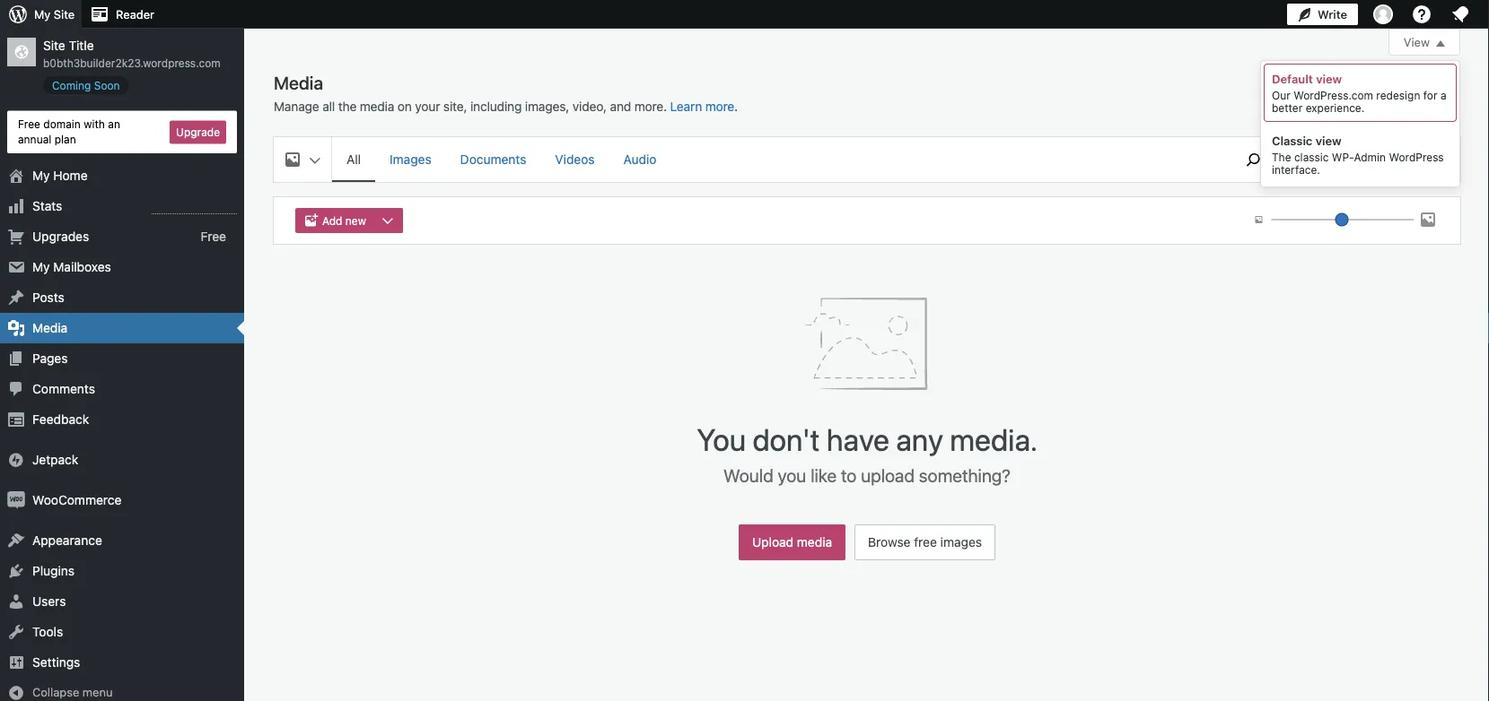 Task type: vqa. For each thing, say whether or not it's contained in the screenshot.
Pomme is a simple portfolio theme for painters. image
no



Task type: locate. For each thing, give the bounding box(es) containing it.
audio link
[[609, 137, 671, 180]]

manage
[[274, 99, 319, 114]]

my left reader link
[[34, 8, 51, 21]]

feedback
[[32, 413, 89, 427]]

1 vertical spatial upgrade
[[1395, 158, 1439, 171]]

1 vertical spatial free
[[201, 229, 226, 244]]

media right upload
[[797, 535, 832, 550]]

jetpack
[[32, 453, 78, 468]]

none range field inside "you don't have any media." main content
[[1271, 212, 1414, 228]]

media inside media manage all the media on your site, including images, video, and more. learn more .
[[274, 72, 323, 93]]

img image inside jetpack link
[[7, 452, 25, 470]]

woocommerce link
[[0, 486, 244, 516]]

site inside site title b0bth3builder2k23.wordpress.com
[[43, 38, 65, 53]]

of
[[1318, 158, 1329, 171]]

menu
[[332, 137, 1222, 182]]

1 vertical spatial my
[[32, 168, 50, 183]]

img image for woocommerce
[[7, 492, 25, 510]]

view up wp-
[[1316, 134, 1342, 147]]

b0bth3builder2k23.wordpress.com
[[43, 57, 221, 69]]

our
[[1272, 89, 1291, 102]]

1 horizontal spatial media
[[274, 72, 323, 93]]

something?
[[919, 465, 1011, 486]]

media inside media manage all the media on your site, including images, video, and more. learn more .
[[360, 99, 394, 114]]

media up pages
[[32, 321, 68, 336]]

open search image
[[1231, 149, 1276, 171]]

would
[[723, 465, 773, 486]]

browse
[[868, 535, 911, 550]]

to
[[841, 465, 857, 486]]

1 horizontal spatial free
[[201, 229, 226, 244]]

site,
[[443, 99, 467, 114]]

2 img image from the top
[[7, 492, 25, 510]]

videos
[[555, 152, 595, 167]]

0 horizontal spatial media
[[360, 99, 394, 114]]

upgrade inside "you don't have any media." main content
[[1395, 158, 1439, 171]]

site left title
[[43, 38, 65, 53]]

documents link
[[446, 137, 541, 180]]

all link
[[332, 137, 375, 180]]

plugins link
[[0, 557, 244, 587]]

my mailboxes link
[[0, 252, 244, 283]]

free up "annual plan"
[[18, 118, 40, 131]]

learn more
[[670, 99, 734, 114]]

settings
[[32, 656, 80, 671]]

menu containing all
[[332, 137, 1222, 182]]

menu inside "you don't have any media." main content
[[332, 137, 1222, 182]]

a
[[1441, 89, 1446, 102]]

media up manage
[[274, 72, 323, 93]]

video,
[[572, 99, 607, 114]]

my site link
[[0, 0, 82, 29]]

comments link
[[0, 374, 244, 405]]

default
[[1272, 72, 1313, 85]]

reader
[[116, 8, 154, 21]]

0 horizontal spatial media
[[32, 321, 68, 336]]

media.
[[950, 421, 1037, 457]]

view inside the 'default view our wordpress.com redesign for a better experience.'
[[1316, 72, 1342, 85]]

site title b0bth3builder2k23.wordpress.com
[[43, 38, 221, 69]]

title
[[69, 38, 94, 53]]

my profile image
[[1373, 4, 1393, 24]]

None range field
[[1271, 212, 1414, 228]]

0 vertical spatial upgrade
[[176, 126, 220, 138]]

upgrade up highest hourly views 0 image
[[176, 126, 220, 138]]

coming soon
[[52, 79, 120, 92]]

0 vertical spatial view
[[1316, 72, 1342, 85]]

learn more link
[[670, 99, 734, 114]]

img image left the "woocommerce"
[[7, 492, 25, 510]]

interface.
[[1272, 163, 1320, 176]]

add new
[[322, 215, 366, 227]]

all
[[322, 99, 335, 114]]

all
[[346, 152, 361, 167]]

my left home
[[32, 168, 50, 183]]

0 vertical spatial my
[[34, 8, 51, 21]]

manage your notifications image
[[1450, 4, 1471, 25]]

coming
[[52, 79, 91, 92]]

0 vertical spatial media
[[274, 72, 323, 93]]

media link
[[0, 313, 244, 344]]

have
[[827, 421, 889, 457]]

view for default view
[[1316, 72, 1342, 85]]

classic
[[1272, 134, 1313, 147]]

my for my site
[[34, 8, 51, 21]]

feedback link
[[0, 405, 244, 435]]

my site
[[34, 8, 75, 21]]

2 vertical spatial my
[[32, 260, 50, 275]]

img image inside the woocommerce 'link'
[[7, 492, 25, 510]]

media
[[274, 72, 323, 93], [32, 321, 68, 336]]

media inside "media" link
[[32, 321, 68, 336]]

media
[[360, 99, 394, 114], [797, 535, 832, 550]]

upgrade
[[176, 126, 220, 138], [1395, 158, 1439, 171]]

media for media
[[32, 321, 68, 336]]

appearance
[[32, 534, 102, 549]]

you don't have any media. main content
[[274, 29, 1460, 570]]

view inside classic view the classic wp-admin wordpress interface.
[[1316, 134, 1342, 147]]

classic
[[1294, 151, 1329, 163]]

view up wordpress.com
[[1316, 72, 1342, 85]]

media left on at left
[[360, 99, 394, 114]]

free down highest hourly views 0 image
[[201, 229, 226, 244]]

my up posts
[[32, 260, 50, 275]]

1 vertical spatial media
[[32, 321, 68, 336]]

upgrade right used
[[1395, 158, 1439, 171]]

you don't have any media. would you like to upload something?
[[697, 421, 1037, 486]]

add
[[322, 215, 342, 227]]

1 vertical spatial img image
[[7, 492, 25, 510]]

woocommerce
[[32, 493, 122, 508]]

upload
[[861, 465, 915, 486]]

don't
[[753, 421, 820, 457]]

classic view the classic wp-admin wordpress interface.
[[1272, 134, 1444, 176]]

1 vertical spatial site
[[43, 38, 65, 53]]

img image
[[7, 452, 25, 470], [7, 492, 25, 510]]

free
[[18, 118, 40, 131], [201, 229, 226, 244]]

view
[[1316, 72, 1342, 85], [1316, 134, 1342, 147]]

1
[[1332, 158, 1337, 171]]

free inside free domain with an annual plan
[[18, 118, 40, 131]]

.
[[734, 99, 738, 114]]

None search field
[[1231, 137, 1276, 182]]

0 horizontal spatial upgrade
[[176, 126, 220, 138]]

0 vertical spatial free
[[18, 118, 40, 131]]

1 img image from the top
[[7, 452, 25, 470]]

the
[[1272, 151, 1291, 163]]

comments
[[32, 382, 95, 397]]

1 vertical spatial media
[[797, 535, 832, 550]]

0 vertical spatial media
[[360, 99, 394, 114]]

my
[[34, 8, 51, 21], [32, 168, 50, 183], [32, 260, 50, 275]]

0 horizontal spatial free
[[18, 118, 40, 131]]

site
[[54, 8, 75, 21], [43, 38, 65, 53]]

0 vertical spatial img image
[[7, 452, 25, 470]]

1 horizontal spatial upgrade
[[1395, 158, 1439, 171]]

0%
[[1298, 158, 1315, 171]]

mailboxes
[[53, 260, 111, 275]]

like
[[811, 465, 837, 486]]

including
[[470, 99, 522, 114]]

site up title
[[54, 8, 75, 21]]

pages link
[[0, 344, 244, 374]]

1 vertical spatial view
[[1316, 134, 1342, 147]]

new
[[345, 215, 366, 227]]

img image left 'jetpack'
[[7, 452, 25, 470]]



Task type: describe. For each thing, give the bounding box(es) containing it.
my home
[[32, 168, 88, 183]]

audio
[[623, 152, 657, 167]]

my home link
[[0, 161, 244, 191]]

domain
[[43, 118, 81, 131]]

write link
[[1287, 0, 1358, 29]]

browse free images button
[[855, 525, 995, 561]]

img image for jetpack
[[7, 452, 25, 470]]

default view our wordpress.com redesign for a better experience.
[[1272, 72, 1446, 114]]

view button
[[1388, 29, 1460, 56]]

images link
[[375, 137, 446, 180]]

0 vertical spatial site
[[54, 8, 75, 21]]

stats link
[[0, 191, 244, 222]]

free for free
[[201, 229, 226, 244]]

images
[[390, 152, 431, 167]]

images,
[[525, 99, 569, 114]]

soon
[[94, 79, 120, 92]]

images
[[940, 535, 982, 550]]

with
[[84, 118, 105, 131]]

wordpress
[[1389, 151, 1444, 163]]

free
[[914, 535, 937, 550]]

and
[[610, 99, 631, 114]]

you
[[697, 421, 746, 457]]

upgrade inside button
[[176, 126, 220, 138]]

collapse menu
[[32, 686, 113, 700]]

settings link
[[0, 648, 244, 679]]

you
[[778, 465, 806, 486]]

plugins
[[32, 564, 75, 579]]

any
[[896, 421, 943, 457]]

highest hourly views 0 image
[[152, 203, 237, 215]]

media manage all the media on your site, including images, video, and more. learn more .
[[274, 72, 738, 114]]

help image
[[1411, 4, 1433, 25]]

free for free domain with an annual plan
[[18, 118, 40, 131]]

collapse
[[32, 686, 79, 700]]

my mailboxes
[[32, 260, 111, 275]]

wordpress.com
[[1294, 89, 1373, 102]]

the
[[338, 99, 357, 114]]

collapse menu link
[[0, 679, 244, 702]]

free domain with an annual plan
[[18, 118, 120, 146]]

gb
[[1340, 158, 1356, 171]]

view
[[1404, 35, 1430, 49]]

none search field inside "you don't have any media." main content
[[1231, 137, 1276, 182]]

media for media manage all the media on your site, including images, video, and more. learn more .
[[274, 72, 323, 93]]

open image
[[1436, 40, 1445, 47]]

on
[[398, 99, 412, 114]]

your
[[415, 99, 440, 114]]

users link
[[0, 587, 244, 618]]

upgrade button
[[170, 121, 226, 144]]

documents
[[460, 152, 526, 167]]

admin
[[1354, 151, 1386, 163]]

an
[[108, 118, 120, 131]]

better
[[1272, 102, 1303, 114]]

my for my mailboxes
[[32, 260, 50, 275]]

1 horizontal spatial media
[[797, 535, 832, 550]]

pages
[[32, 351, 68, 366]]

browse free images
[[868, 535, 982, 550]]

more.
[[634, 99, 667, 114]]

stats
[[32, 199, 62, 214]]

upload media
[[752, 535, 832, 550]]

write
[[1318, 8, 1347, 21]]

upgrades
[[32, 229, 89, 244]]

for
[[1423, 89, 1438, 102]]

experience.
[[1306, 102, 1365, 114]]

jetpack link
[[0, 445, 244, 476]]

videos link
[[541, 137, 609, 180]]

wp-
[[1332, 151, 1354, 163]]

home
[[53, 168, 88, 183]]

upload
[[752, 535, 794, 550]]

view for classic view
[[1316, 134, 1342, 147]]

annual plan
[[18, 133, 76, 146]]

add new group
[[295, 208, 410, 233]]

my for my home
[[32, 168, 50, 183]]

0% of 1 gb used
[[1298, 158, 1384, 171]]



